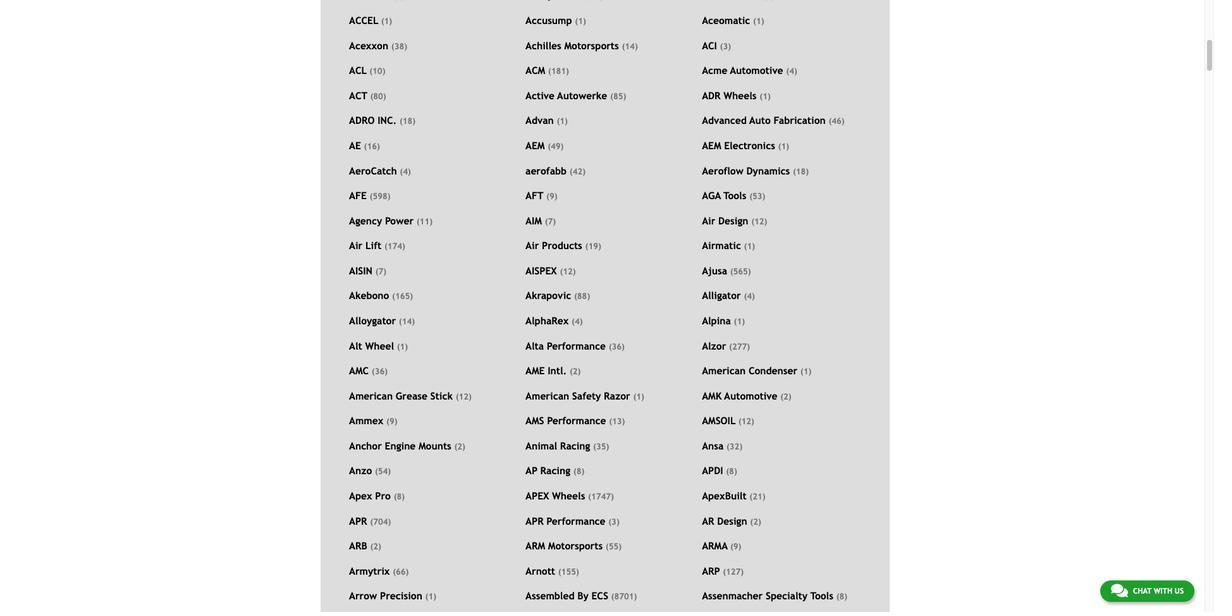 Task type: describe. For each thing, give the bounding box(es) containing it.
aem for aem electronics
[[702, 140, 722, 151]]

alta performance (36)
[[526, 340, 625, 351]]

aem for aem
[[526, 140, 545, 151]]

arrow precision (1)
[[349, 590, 437, 602]]

akrapovic (88)
[[526, 290, 590, 301]]

(35)
[[593, 442, 609, 452]]

intl.
[[548, 365, 567, 376]]

(165)
[[392, 292, 413, 301]]

assenmacher
[[702, 590, 763, 602]]

apex pro (8)
[[349, 490, 405, 502]]

accusump (1)
[[526, 15, 586, 26]]

(8) inside apdi (8)
[[726, 467, 737, 477]]

(7) for aim
[[545, 217, 556, 226]]

accusump
[[526, 15, 572, 26]]

(4) inside acme automotive (4)
[[787, 67, 798, 76]]

pro
[[375, 490, 391, 502]]

aft (9)
[[526, 190, 558, 201]]

(9) for ammex
[[387, 417, 398, 427]]

automotive for acme
[[730, 65, 784, 76]]

akebono (165)
[[349, 290, 413, 301]]

active
[[526, 90, 555, 101]]

(1) inside adr wheels (1)
[[760, 92, 771, 101]]

arnott
[[526, 565, 555, 577]]

ammex
[[349, 415, 384, 427]]

(12) inside the american grease stick (12)
[[456, 392, 472, 402]]

advan
[[526, 115, 554, 126]]

(32)
[[727, 442, 743, 452]]

air for air design
[[702, 215, 716, 226]]

aceomatic
[[702, 15, 751, 26]]

acme automotive (4)
[[702, 65, 798, 76]]

(2) for ar design
[[751, 517, 762, 527]]

armytrix (66)
[[349, 565, 409, 577]]

(8) inside 'apex pro (8)'
[[394, 492, 405, 502]]

apexbuilt
[[702, 490, 747, 502]]

(7) for aisin
[[376, 267, 387, 276]]

(12) inside amsoil (12)
[[739, 417, 755, 427]]

aerocatch (4)
[[349, 165, 411, 176]]

chat with us link
[[1101, 581, 1195, 602]]

(2) for ame intl.
[[570, 367, 581, 376]]

(4) for alligator
[[744, 292, 755, 301]]

(46)
[[829, 117, 845, 126]]

aga tools (53)
[[702, 190, 766, 201]]

(88)
[[574, 292, 590, 301]]

advanced auto fabrication (46)
[[702, 115, 845, 126]]

(1) inside the "advan (1)"
[[557, 117, 568, 126]]

us
[[1175, 587, 1184, 596]]

air for air lift
[[349, 240, 363, 251]]

alpharex (4)
[[526, 315, 583, 326]]

alzor (277)
[[702, 340, 750, 351]]

(49)
[[548, 142, 564, 151]]

anchor engine mounts (2)
[[349, 440, 466, 452]]

grease
[[396, 390, 428, 402]]

precision
[[380, 590, 422, 602]]

(3) inside apr performance (3)
[[609, 517, 620, 527]]

alpina
[[702, 315, 731, 326]]

ajusa (565)
[[702, 265, 751, 276]]

(704)
[[370, 517, 391, 527]]

aispex
[[526, 265, 557, 276]]

(55)
[[606, 542, 622, 552]]

razor
[[604, 390, 631, 402]]

(36) inside "amc (36)"
[[372, 367, 388, 376]]

anzo
[[349, 465, 372, 477]]

arm
[[526, 540, 545, 552]]

apex
[[349, 490, 372, 502]]

(80)
[[370, 92, 386, 101]]

(1) inside the accusump (1)
[[575, 16, 586, 26]]

(3) inside aci (3)
[[720, 42, 731, 51]]

(54)
[[375, 467, 391, 477]]

performance for ams
[[547, 415, 606, 427]]

acm (181)
[[526, 65, 569, 76]]

afe
[[349, 190, 367, 201]]

arb (2)
[[349, 540, 381, 552]]

adro inc. (18)
[[349, 115, 416, 126]]

(10)
[[370, 67, 386, 76]]

achilles
[[526, 40, 562, 51]]

arrow
[[349, 590, 377, 602]]

electronics
[[724, 140, 776, 151]]

active autowerke (85)
[[526, 90, 626, 101]]

(12) inside the air design (12)
[[752, 217, 768, 226]]

(1) inside 'aem electronics (1)'
[[779, 142, 790, 151]]

ar design (2)
[[702, 515, 762, 527]]

american grease stick (12)
[[349, 390, 472, 402]]

aci (3)
[[702, 40, 731, 51]]

(1) inside the american condenser (1)
[[801, 367, 812, 376]]

by
[[578, 590, 589, 602]]

acme
[[702, 65, 728, 76]]

advanced
[[702, 115, 747, 126]]

(155)
[[558, 567, 579, 577]]

ame intl. (2)
[[526, 365, 581, 376]]

american condenser (1)
[[702, 365, 812, 376]]

fabrication
[[774, 115, 826, 126]]

(565)
[[730, 267, 751, 276]]

wheels for apex
[[552, 490, 585, 502]]

(1) inside alt wheel (1)
[[397, 342, 408, 351]]

apdi (8)
[[702, 465, 737, 477]]

american for american grease stick
[[349, 390, 393, 402]]

(8) inside assenmacher specialty tools (8)
[[837, 592, 848, 602]]

0 vertical spatial tools
[[724, 190, 747, 201]]

arp
[[702, 565, 720, 577]]

autowerke
[[558, 90, 608, 101]]

agency
[[349, 215, 382, 226]]

arp (127)
[[702, 565, 744, 577]]

air for air products
[[526, 240, 539, 251]]

anzo (54)
[[349, 465, 391, 477]]

ecs
[[592, 590, 609, 602]]

aisin
[[349, 265, 373, 276]]

arm motorsports (55)
[[526, 540, 622, 552]]

(2) for amk automotive
[[781, 392, 792, 402]]

alligator (4)
[[702, 290, 755, 301]]

air products (19)
[[526, 240, 602, 251]]

(14) inside alloygator (14)
[[399, 317, 415, 326]]

armytrix
[[349, 565, 390, 577]]

(66)
[[393, 567, 409, 577]]

chat
[[1134, 587, 1152, 596]]

racing for animal
[[560, 440, 590, 452]]



Task type: vqa. For each thing, say whether or not it's contained in the screenshot.


Task type: locate. For each thing, give the bounding box(es) containing it.
(4) inside alpharex (4)
[[572, 317, 583, 326]]

american for american safety razor
[[526, 390, 569, 402]]

advan (1)
[[526, 115, 568, 126]]

(2) inside the amk automotive (2)
[[781, 392, 792, 402]]

0 vertical spatial (9)
[[547, 192, 558, 201]]

(36) inside the alta performance (36)
[[609, 342, 625, 351]]

(1) up '(565)'
[[744, 242, 755, 251]]

0 vertical spatial (3)
[[720, 42, 731, 51]]

(4) down '(565)'
[[744, 292, 755, 301]]

0 vertical spatial (18)
[[400, 117, 416, 126]]

1 horizontal spatial (36)
[[609, 342, 625, 351]]

(1) right accel
[[381, 16, 392, 26]]

motorsports for achilles
[[565, 40, 619, 51]]

specialty
[[766, 590, 808, 602]]

(18) right dynamics
[[793, 167, 809, 176]]

apr performance (3)
[[526, 515, 620, 527]]

(4) right aerocatch
[[400, 167, 411, 176]]

(18) inside aeroflow dynamics (18)
[[793, 167, 809, 176]]

0 vertical spatial wheels
[[724, 90, 757, 101]]

wheels for adr
[[724, 90, 757, 101]]

1 horizontal spatial aem
[[702, 140, 722, 151]]

aci
[[702, 40, 717, 51]]

(9) for aft
[[547, 192, 558, 201]]

auto
[[750, 115, 771, 126]]

(53)
[[750, 192, 766, 201]]

(12) up akrapovic (88)
[[560, 267, 576, 276]]

apr
[[349, 515, 367, 527], [526, 515, 544, 527]]

american down 'ame intl. (2)'
[[526, 390, 569, 402]]

(8) right "specialty"
[[837, 592, 848, 602]]

1 horizontal spatial wheels
[[724, 90, 757, 101]]

inc.
[[378, 115, 397, 126]]

(4) for alpharex
[[572, 317, 583, 326]]

alt wheel (1)
[[349, 340, 408, 351]]

(2) right mounts
[[455, 442, 466, 452]]

air design (12)
[[702, 215, 768, 226]]

2 horizontal spatial american
[[702, 365, 746, 376]]

acexxon
[[349, 40, 389, 51]]

arb
[[349, 540, 367, 552]]

performance for alta
[[547, 340, 606, 351]]

(598)
[[370, 192, 391, 201]]

1 horizontal spatial (9)
[[547, 192, 558, 201]]

1 vertical spatial racing
[[541, 465, 571, 477]]

(1)
[[381, 16, 392, 26], [575, 16, 586, 26], [753, 16, 765, 26], [760, 92, 771, 101], [557, 117, 568, 126], [779, 142, 790, 151], [744, 242, 755, 251], [734, 317, 745, 326], [397, 342, 408, 351], [801, 367, 812, 376], [633, 392, 645, 402], [425, 592, 437, 602]]

(14) down (165)
[[399, 317, 415, 326]]

(18) for aeroflow dynamics
[[793, 167, 809, 176]]

accel
[[349, 15, 378, 26]]

motorsports up (181) on the top of page
[[565, 40, 619, 51]]

(1) right the precision
[[425, 592, 437, 602]]

(36) up razor
[[609, 342, 625, 351]]

motorsports down apr performance (3)
[[548, 540, 603, 552]]

american for american condenser
[[702, 365, 746, 376]]

(3) up (55)
[[609, 517, 620, 527]]

(85)
[[610, 92, 626, 101]]

(2) right "intl."
[[570, 367, 581, 376]]

performance for apr
[[547, 515, 606, 527]]

akrapovic
[[526, 290, 571, 301]]

1 vertical spatial (3)
[[609, 517, 620, 527]]

1 aem from the left
[[526, 140, 545, 151]]

(12) inside aispex (12)
[[560, 267, 576, 276]]

1 vertical spatial (18)
[[793, 167, 809, 176]]

aem left "(49)"
[[526, 140, 545, 151]]

air down 'aim'
[[526, 240, 539, 251]]

tools left "(53)"
[[724, 190, 747, 201]]

(12) down the amk automotive (2)
[[739, 417, 755, 427]]

(2)
[[570, 367, 581, 376], [781, 392, 792, 402], [455, 442, 466, 452], [751, 517, 762, 527], [370, 542, 381, 552]]

arma (9)
[[702, 540, 742, 552]]

aga
[[702, 190, 721, 201]]

2 horizontal spatial air
[[702, 215, 716, 226]]

amk
[[702, 390, 722, 402]]

alta
[[526, 340, 544, 351]]

automotive down the american condenser (1)
[[725, 390, 778, 402]]

(1) right the condenser
[[801, 367, 812, 376]]

0 vertical spatial design
[[719, 215, 749, 226]]

air left lift
[[349, 240, 363, 251]]

power
[[385, 215, 414, 226]]

ae
[[349, 140, 361, 151]]

aerofabb (42)
[[526, 165, 586, 176]]

(9) inside arma (9)
[[731, 542, 742, 552]]

ajusa
[[702, 265, 728, 276]]

1 horizontal spatial (3)
[[720, 42, 731, 51]]

2 vertical spatial (9)
[[731, 542, 742, 552]]

1 vertical spatial (14)
[[399, 317, 415, 326]]

ansa (32)
[[702, 440, 743, 452]]

1 horizontal spatial (18)
[[793, 167, 809, 176]]

(1) inside arrow precision (1)
[[425, 592, 437, 602]]

1 horizontal spatial american
[[526, 390, 569, 402]]

1 vertical spatial (7)
[[376, 267, 387, 276]]

apr up arm
[[526, 515, 544, 527]]

wheels up apr performance (3)
[[552, 490, 585, 502]]

(14) inside the achilles motorsports (14)
[[622, 42, 638, 51]]

(2) down the condenser
[[781, 392, 792, 402]]

(12) right stick
[[456, 392, 472, 402]]

aerocatch
[[349, 165, 397, 176]]

products
[[542, 240, 583, 251]]

(7) right 'aim'
[[545, 217, 556, 226]]

1 vertical spatial performance
[[547, 415, 606, 427]]

(1) down advanced auto fabrication (46)
[[779, 142, 790, 151]]

0 vertical spatial (7)
[[545, 217, 556, 226]]

dynamics
[[747, 165, 790, 176]]

1 vertical spatial design
[[718, 515, 748, 527]]

(1) up auto
[[760, 92, 771, 101]]

(9) right the arma
[[731, 542, 742, 552]]

(1) inside airmatic (1)
[[744, 242, 755, 251]]

racing down ams performance (13)
[[560, 440, 590, 452]]

(12)
[[752, 217, 768, 226], [560, 267, 576, 276], [456, 392, 472, 402], [739, 417, 755, 427]]

ansa
[[702, 440, 724, 452]]

amsoil
[[702, 415, 736, 427]]

1 vertical spatial tools
[[811, 590, 834, 602]]

adr wheels (1)
[[702, 90, 771, 101]]

condenser
[[749, 365, 798, 376]]

(8) up apex wheels (1747)
[[574, 467, 585, 477]]

(18) right inc. at the left of page
[[400, 117, 416, 126]]

(18) for adro inc.
[[400, 117, 416, 126]]

0 horizontal spatial (7)
[[376, 267, 387, 276]]

(9) inside aft (9)
[[547, 192, 558, 201]]

1 vertical spatial automotive
[[725, 390, 778, 402]]

0 vertical spatial racing
[[560, 440, 590, 452]]

2 apr from the left
[[526, 515, 544, 527]]

(2) inside arb (2)
[[370, 542, 381, 552]]

1 vertical spatial motorsports
[[548, 540, 603, 552]]

(1) right advan
[[557, 117, 568, 126]]

apex
[[526, 490, 549, 502]]

0 horizontal spatial tools
[[724, 190, 747, 201]]

(1) inside alpina (1)
[[734, 317, 745, 326]]

motorsports for arm
[[548, 540, 603, 552]]

(18) inside adro inc. (18)
[[400, 117, 416, 126]]

automotive for amk
[[725, 390, 778, 402]]

apex wheels (1747)
[[526, 490, 614, 502]]

air lift (174)
[[349, 240, 405, 251]]

0 horizontal spatial (36)
[[372, 367, 388, 376]]

racing for ap
[[541, 465, 571, 477]]

(7) inside aim (7)
[[545, 217, 556, 226]]

0 horizontal spatial american
[[349, 390, 393, 402]]

(9) up engine
[[387, 417, 398, 427]]

(4) for aerocatch
[[400, 167, 411, 176]]

animal racing (35)
[[526, 440, 609, 452]]

american down "alzor (277)"
[[702, 365, 746, 376]]

ammex (9)
[[349, 415, 398, 427]]

1 horizontal spatial tools
[[811, 590, 834, 602]]

0 vertical spatial (14)
[[622, 42, 638, 51]]

(8) inside ap racing (8)
[[574, 467, 585, 477]]

(8)
[[574, 467, 585, 477], [726, 467, 737, 477], [394, 492, 405, 502], [837, 592, 848, 602]]

tools right "specialty"
[[811, 590, 834, 602]]

(8) right apdi
[[726, 467, 737, 477]]

(9) inside the ammex (9)
[[387, 417, 398, 427]]

design for air
[[719, 215, 749, 226]]

animal
[[526, 440, 557, 452]]

0 horizontal spatial (9)
[[387, 417, 398, 427]]

(1) right the alpina
[[734, 317, 745, 326]]

aem up aeroflow
[[702, 140, 722, 151]]

(14) up (85)
[[622, 42, 638, 51]]

(2) inside 'ame intl. (2)'
[[570, 367, 581, 376]]

0 horizontal spatial aem
[[526, 140, 545, 151]]

american safety razor (1)
[[526, 390, 645, 402]]

0 horizontal spatial (14)
[[399, 317, 415, 326]]

(9) for arma
[[731, 542, 742, 552]]

tools
[[724, 190, 747, 201], [811, 590, 834, 602]]

alpharex
[[526, 315, 569, 326]]

ar
[[702, 515, 715, 527]]

aceomatic (1)
[[702, 15, 765, 26]]

amc (36)
[[349, 365, 388, 376]]

1 vertical spatial (9)
[[387, 417, 398, 427]]

performance up arm motorsports (55)
[[547, 515, 606, 527]]

american up the ammex (9)
[[349, 390, 393, 402]]

alloygator
[[349, 315, 396, 326]]

arnott (155)
[[526, 565, 579, 577]]

air down aga in the top of the page
[[702, 215, 716, 226]]

(2) down (21) on the right of the page
[[751, 517, 762, 527]]

stick
[[431, 390, 453, 402]]

(9) right aft
[[547, 192, 558, 201]]

0 horizontal spatial (18)
[[400, 117, 416, 126]]

(1) up the achilles motorsports (14)
[[575, 16, 586, 26]]

2 vertical spatial performance
[[547, 515, 606, 527]]

0 vertical spatial automotive
[[730, 65, 784, 76]]

(21)
[[750, 492, 766, 502]]

(2) right arb
[[370, 542, 381, 552]]

design for ar
[[718, 515, 748, 527]]

1 vertical spatial wheels
[[552, 490, 585, 502]]

2 horizontal spatial (9)
[[731, 542, 742, 552]]

(4) inside alligator (4)
[[744, 292, 755, 301]]

1 horizontal spatial apr
[[526, 515, 544, 527]]

performance up "intl."
[[547, 340, 606, 351]]

(2) inside anchor engine mounts (2)
[[455, 442, 466, 452]]

2 aem from the left
[[702, 140, 722, 151]]

(1) right wheel
[[397, 342, 408, 351]]

alt
[[349, 340, 362, 351]]

(12) down "(53)"
[[752, 217, 768, 226]]

1 horizontal spatial (14)
[[622, 42, 638, 51]]

(1) right razor
[[633, 392, 645, 402]]

aim
[[526, 215, 542, 226]]

airmatic
[[702, 240, 741, 251]]

design down aga tools (53)
[[719, 215, 749, 226]]

1 apr from the left
[[349, 515, 367, 527]]

(4) up the alta performance (36)
[[572, 317, 583, 326]]

(1747)
[[588, 492, 614, 502]]

0 horizontal spatial wheels
[[552, 490, 585, 502]]

aim (7)
[[526, 215, 556, 226]]

0 horizontal spatial apr
[[349, 515, 367, 527]]

lift
[[366, 240, 382, 251]]

automotive up adr wheels (1)
[[730, 65, 784, 76]]

(8) right pro
[[394, 492, 405, 502]]

(36)
[[609, 342, 625, 351], [372, 367, 388, 376]]

(3) right the aci
[[720, 42, 731, 51]]

apr left (704)
[[349, 515, 367, 527]]

aeroflow dynamics (18)
[[702, 165, 809, 176]]

safety
[[572, 390, 601, 402]]

(18)
[[400, 117, 416, 126], [793, 167, 809, 176]]

0 vertical spatial performance
[[547, 340, 606, 351]]

comments image
[[1111, 583, 1129, 598]]

1 horizontal spatial air
[[526, 240, 539, 251]]

ams performance (13)
[[526, 415, 625, 427]]

(7)
[[545, 217, 556, 226], [376, 267, 387, 276]]

(7) right aisin
[[376, 267, 387, 276]]

acm
[[526, 65, 545, 76]]

(8701)
[[611, 592, 637, 602]]

(4) up fabrication
[[787, 67, 798, 76]]

(19)
[[586, 242, 602, 251]]

(13)
[[609, 417, 625, 427]]

1 horizontal spatial (7)
[[545, 217, 556, 226]]

1 vertical spatial (36)
[[372, 367, 388, 376]]

performance down american safety razor (1)
[[547, 415, 606, 427]]

amsoil (12)
[[702, 415, 755, 427]]

design right ar
[[718, 515, 748, 527]]

aerofabb
[[526, 165, 567, 176]]

(2) inside ar design (2)
[[751, 517, 762, 527]]

wheels down acme automotive (4)
[[724, 90, 757, 101]]

(7) inside aisin (7)
[[376, 267, 387, 276]]

(1) inside aceomatic (1)
[[753, 16, 765, 26]]

(4) inside "aerocatch (4)"
[[400, 167, 411, 176]]

accel (1)
[[349, 15, 392, 26]]

apr for apr
[[349, 515, 367, 527]]

performance
[[547, 340, 606, 351], [547, 415, 606, 427], [547, 515, 606, 527]]

0 horizontal spatial air
[[349, 240, 363, 251]]

racing right the ap
[[541, 465, 571, 477]]

(4)
[[787, 67, 798, 76], [400, 167, 411, 176], [744, 292, 755, 301], [572, 317, 583, 326]]

0 vertical spatial (36)
[[609, 342, 625, 351]]

0 vertical spatial motorsports
[[565, 40, 619, 51]]

(1) right aceomatic
[[753, 16, 765, 26]]

assenmacher specialty tools (8)
[[702, 590, 848, 602]]

(1) inside accel (1)
[[381, 16, 392, 26]]

acl (10)
[[349, 65, 386, 76]]

arma
[[702, 540, 728, 552]]

0 horizontal spatial (3)
[[609, 517, 620, 527]]

with
[[1154, 587, 1173, 596]]

(1) inside american safety razor (1)
[[633, 392, 645, 402]]

(16)
[[364, 142, 380, 151]]

(14)
[[622, 42, 638, 51], [399, 317, 415, 326]]

(9)
[[547, 192, 558, 201], [387, 417, 398, 427], [731, 542, 742, 552]]

(36) right amc
[[372, 367, 388, 376]]

apr for apr performance
[[526, 515, 544, 527]]



